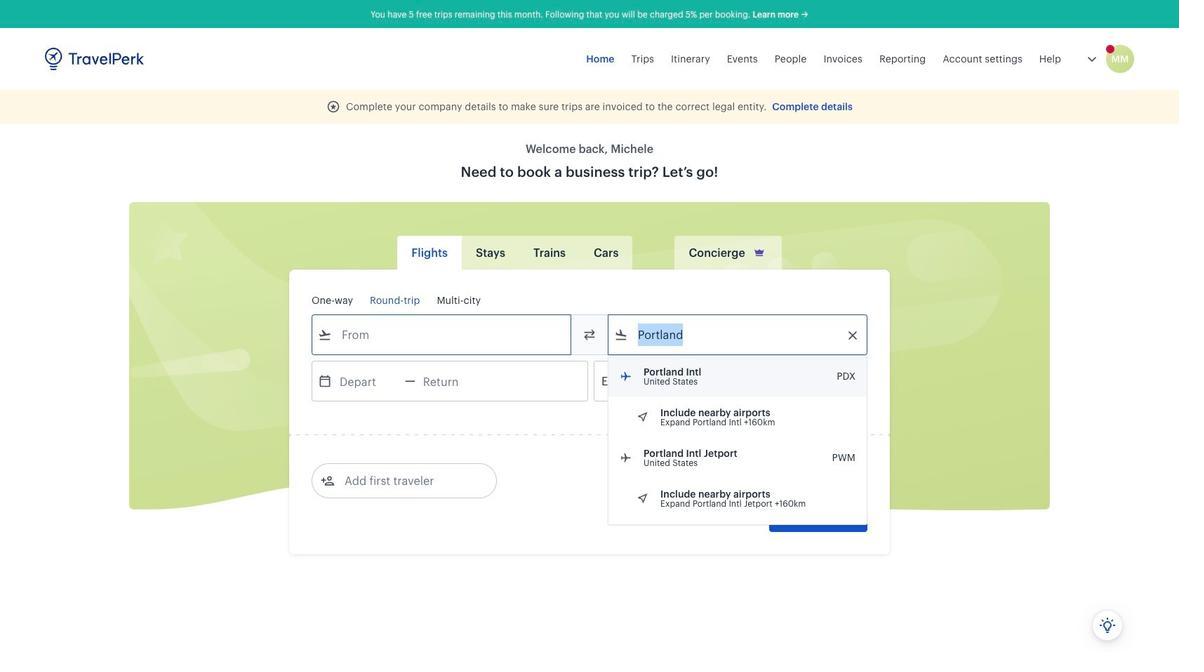 Task type: describe. For each thing, give the bounding box(es) containing it.
Return text field
[[415, 362, 488, 401]]

From search field
[[332, 324, 552, 346]]

Add first traveler search field
[[335, 470, 481, 492]]



Task type: vqa. For each thing, say whether or not it's contained in the screenshot.
Depart text field
yes



Task type: locate. For each thing, give the bounding box(es) containing it.
To search field
[[628, 324, 849, 346]]

Depart text field
[[332, 362, 405, 401]]



